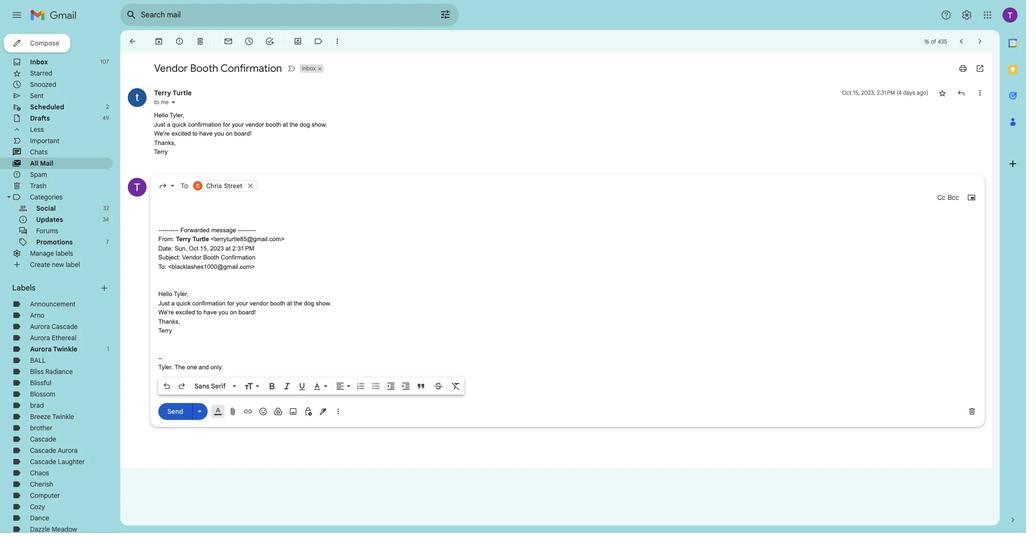 Task type: describe. For each thing, give the bounding box(es) containing it.
trash
[[30, 182, 46, 190]]

to:
[[158, 263, 167, 270]]

booth inside ---------- forwarded message --------- from: terry turtle <terryturtle85@gmail.com> date: sun, oct 15, 2023 at 2:31 pm subject: vendor booth confirmation to:  <blacklashes1000@gmail.com>
[[203, 254, 219, 261]]

radiance
[[45, 368, 73, 376]]

starred link
[[30, 69, 52, 78]]

computer link
[[30, 492, 60, 501]]

chris street
[[206, 182, 243, 190]]

ball
[[30, 357, 46, 365]]

aurora cascade link
[[30, 323, 78, 331]]

chris
[[206, 182, 222, 190]]

brother link
[[30, 424, 52, 433]]

0 vertical spatial vendor
[[245, 121, 264, 128]]

mark as unread image
[[224, 37, 233, 46]]

main menu image
[[11, 9, 23, 21]]

49
[[103, 115, 109, 122]]

only.
[[211, 364, 223, 371]]

blossom link
[[30, 391, 55, 399]]

street
[[224, 182, 243, 190]]

at inside ---------- forwarded message --------- from: terry turtle <terryturtle85@gmail.com> date: sun, oct 15, 2023 at 2:31 pm subject: vendor booth confirmation to:  <blacklashes1000@gmail.com>
[[226, 245, 231, 252]]

serif
[[211, 382, 226, 391]]

vendor inside ---------- forwarded message --------- from: terry turtle <terryturtle85@gmail.com> date: sun, oct 15, 2023 at 2:31 pm subject: vendor booth confirmation to:  <blacklashes1000@gmail.com>
[[182, 254, 202, 261]]

arno link
[[30, 312, 44, 320]]

twinkle for breeze twinkle
[[52, 413, 74, 422]]

(4
[[897, 89, 902, 96]]

snooze image
[[244, 37, 254, 46]]

have inside message body text field
[[204, 309, 217, 316]]

2023,
[[861, 89, 876, 96]]

press delete to remove this chip image
[[246, 182, 255, 190]]

brad
[[30, 402, 44, 410]]

0 vertical spatial just
[[154, 121, 165, 128]]

ago)
[[917, 89, 929, 96]]

manage
[[30, 250, 54, 258]]

insert signature image
[[319, 407, 328, 417]]

sans serif
[[195, 382, 226, 391]]

just inside message body text field
[[158, 300, 170, 307]]

strikethrough ‪(⌘⇧x)‬ image
[[434, 382, 443, 391]]

32
[[103, 205, 109, 212]]

less
[[30, 125, 44, 134]]

labels navigation
[[0, 30, 120, 534]]

aurora ethereal link
[[30, 334, 76, 343]]

important link
[[30, 137, 59, 145]]

underline ‪(⌘u)‬ image
[[298, 382, 307, 392]]

all mail
[[30, 159, 53, 168]]

34
[[103, 216, 109, 223]]

ethereal
[[52, 334, 76, 343]]

send
[[167, 408, 183, 416]]

for inside message body text field
[[227, 300, 234, 307]]

create
[[30, 261, 50, 269]]

a inside text field
[[171, 300, 175, 307]]

breeze
[[30, 413, 51, 422]]

1
[[107, 346, 109, 353]]

435
[[938, 38, 948, 45]]

insert files using drive image
[[274, 407, 283, 417]]

oct 15, 2023, 2:31 pm (4 days ago) cell
[[842, 88, 929, 98]]

bliss
[[30, 368, 44, 376]]

to me
[[154, 99, 169, 106]]

cc
[[938, 193, 946, 202]]

undo ‪(⌘z)‬ image
[[162, 382, 172, 391]]

insert emoji ‪(⌘⇧2)‬ image
[[258, 407, 268, 417]]

show details image
[[171, 100, 176, 105]]

0 vertical spatial excited
[[172, 130, 191, 137]]

drafts link
[[30, 114, 50, 123]]

cozy
[[30, 503, 45, 512]]

social link
[[36, 204, 56, 213]]

0 vertical spatial booth
[[266, 121, 281, 128]]

0 vertical spatial your
[[232, 121, 244, 128]]

0 vertical spatial vendor
[[154, 62, 188, 75]]

sent
[[30, 92, 44, 100]]

brother
[[30, 424, 52, 433]]

show. inside message body text field
[[316, 300, 332, 307]]

drafts
[[30, 114, 50, 123]]

breeze twinkle
[[30, 413, 74, 422]]

we're inside message body text field
[[158, 309, 174, 316]]

0 vertical spatial tyler,
[[170, 112, 184, 119]]

insert photo image
[[289, 407, 298, 417]]

to inside message body text field
[[197, 309, 202, 316]]

updates
[[36, 216, 63, 224]]

subject:
[[158, 254, 180, 261]]

numbered list ‪(⌘⇧7)‬ image
[[356, 382, 366, 391]]

forums link
[[36, 227, 58, 235]]

Not starred checkbox
[[938, 88, 948, 98]]

15, inside cell
[[853, 89, 860, 96]]

aurora up laughter
[[58, 447, 78, 455]]

labels image
[[314, 37, 323, 46]]

terry up type of response image
[[154, 149, 168, 156]]

ball link
[[30, 357, 46, 365]]

redo ‪(⌘y)‬ image
[[177, 382, 187, 391]]

search mail image
[[123, 7, 140, 23]]

Message Body text field
[[158, 208, 977, 372]]

inbox for inbox link
[[30, 58, 48, 66]]

-- tyler. the one and only.
[[158, 355, 223, 371]]

dance link
[[30, 515, 49, 523]]

bliss radiance link
[[30, 368, 73, 376]]

blissful
[[30, 379, 51, 388]]

0 vertical spatial hello
[[154, 112, 168, 119]]

inbox link
[[30, 58, 48, 66]]

bliss radiance
[[30, 368, 73, 376]]

terry up the to me
[[154, 89, 171, 97]]

0 vertical spatial a
[[167, 121, 170, 128]]

cascade for cascade aurora
[[30, 447, 56, 455]]

twinkle for aurora twinkle
[[53, 345, 77, 354]]

announcement link
[[30, 300, 76, 309]]

all mail link
[[30, 159, 53, 168]]

me
[[161, 99, 169, 106]]

chats
[[30, 148, 48, 157]]

newer image
[[957, 37, 966, 46]]

cc link
[[938, 193, 946, 202]]

your inside message body text field
[[236, 300, 248, 307]]

days
[[904, 89, 916, 96]]

send button
[[158, 404, 192, 421]]

terry inside ---------- forwarded message --------- from: terry turtle <terryturtle85@gmail.com> date: sun, oct 15, 2023 at 2:31 pm subject: vendor booth confirmation to:  <blacklashes1000@gmail.com>
[[176, 236, 191, 243]]

excited inside message body text field
[[176, 309, 195, 316]]

trash link
[[30, 182, 46, 190]]

indent more ‪(⌘])‬ image
[[401, 382, 411, 391]]

2 vertical spatial at
[[287, 300, 292, 307]]

<blacklashes1000@gmail.com>
[[168, 263, 255, 270]]

aurora for aurora ethereal
[[30, 334, 50, 343]]

laughter
[[58, 458, 85, 467]]

2
[[106, 103, 109, 110]]

manage labels link
[[30, 250, 73, 258]]

labels
[[12, 284, 36, 293]]

updates link
[[36, 216, 63, 224]]

label
[[66, 261, 80, 269]]

labels heading
[[12, 284, 100, 293]]

all
[[30, 159, 38, 168]]

2:31 pm inside ---------- forwarded message --------- from: terry turtle <terryturtle85@gmail.com> date: sun, oct 15, 2023 at 2:31 pm subject: vendor booth confirmation to:  <blacklashes1000@gmail.com>
[[232, 245, 254, 252]]

announcement
[[30, 300, 76, 309]]

and
[[199, 364, 209, 371]]



Task type: vqa. For each thing, say whether or not it's contained in the screenshot.
the bottommost the board!
yes



Task type: locate. For each thing, give the bounding box(es) containing it.
press delete to remove this chip element
[[246, 182, 255, 190]]

quick
[[172, 121, 186, 128], [176, 300, 191, 307]]

oct right sun,
[[189, 245, 198, 252]]

compose button
[[4, 34, 71, 53]]

1 vertical spatial thanks,
[[158, 318, 180, 325]]

1 horizontal spatial oct
[[842, 89, 852, 96]]

15, left 2023
[[200, 245, 209, 252]]

you inside message body text field
[[219, 309, 228, 316]]

forums
[[36, 227, 58, 235]]

tyler, down "show details" image
[[170, 112, 184, 119]]

0 vertical spatial confirmation
[[188, 121, 221, 128]]

1 vertical spatial at
[[226, 245, 231, 252]]

thanks, up tyler.
[[158, 318, 180, 325]]

starred
[[30, 69, 52, 78]]

terry up tyler.
[[158, 328, 172, 335]]

just down to:
[[158, 300, 170, 307]]

0 vertical spatial twinkle
[[53, 345, 77, 354]]

1 vertical spatial vendor
[[250, 300, 268, 307]]

sun,
[[175, 245, 187, 252]]

sans
[[195, 382, 210, 391]]

1 vertical spatial you
[[219, 309, 228, 316]]

report spam image
[[175, 37, 184, 46]]

booth down delete image
[[190, 62, 218, 75]]

inbox up starred 'link'
[[30, 58, 48, 66]]

compose
[[30, 39, 59, 47]]

1 vertical spatial hello tyler, just a quick confirmation for your vendor booth at the dog show. we're excited to have you on board! thanks, terry
[[158, 291, 332, 335]]

snoozed
[[30, 80, 56, 89]]

0 vertical spatial oct
[[842, 89, 852, 96]]

1 vertical spatial to
[[193, 130, 198, 137]]

confirmation inside message body text field
[[192, 300, 226, 307]]

confirmation down the 'terry turtle'
[[188, 121, 221, 128]]

cascade down brother link
[[30, 436, 56, 444]]

vendor booth confirmation
[[154, 62, 282, 75]]

inbox inside labels navigation
[[30, 58, 48, 66]]

1 horizontal spatial inbox
[[302, 65, 316, 72]]

1 vertical spatial twinkle
[[52, 413, 74, 422]]

1 vertical spatial 2:31 pm
[[232, 245, 254, 252]]

tyler.
[[158, 364, 173, 371]]

oct inside ---------- forwarded message --------- from: terry turtle <terryturtle85@gmail.com> date: sun, oct 15, 2023 at 2:31 pm subject: vendor booth confirmation to:  <blacklashes1000@gmail.com>
[[189, 245, 198, 252]]

inbox inside button
[[302, 65, 316, 72]]

cascade up the chaos link
[[30, 458, 56, 467]]

vendor down sun,
[[182, 254, 202, 261]]

1 vertical spatial board!
[[239, 309, 256, 316]]

0 vertical spatial turtle
[[173, 89, 192, 97]]

you
[[214, 130, 224, 137], [219, 309, 228, 316]]

2 vertical spatial to
[[197, 309, 202, 316]]

dog inside message body text field
[[304, 300, 314, 307]]

2:31 pm left (4
[[877, 89, 896, 96]]

107
[[100, 58, 109, 65]]

support image
[[941, 9, 952, 21]]

0 vertical spatial show.
[[312, 121, 327, 128]]

1 vertical spatial oct
[[189, 245, 198, 252]]

0 vertical spatial on
[[226, 130, 233, 137]]

aurora twinkle
[[30, 345, 77, 354]]

0 vertical spatial board!
[[234, 130, 252, 137]]

2 confirmation from the top
[[221, 254, 256, 261]]

15, left 2023,
[[853, 89, 860, 96]]

quick inside message body text field
[[176, 300, 191, 307]]

twinkle down ethereal
[[53, 345, 77, 354]]

new
[[52, 261, 64, 269]]

cascade aurora link
[[30, 447, 78, 455]]

the inside message body text field
[[294, 300, 302, 307]]

scheduled link
[[30, 103, 64, 111]]

cascade laughter link
[[30, 458, 85, 467]]

1 vertical spatial for
[[227, 300, 234, 307]]

1 horizontal spatial 2:31 pm
[[877, 89, 896, 96]]

forwarded
[[180, 227, 210, 234]]

0 horizontal spatial 15,
[[200, 245, 209, 252]]

attach files image
[[228, 407, 238, 417]]

breeze twinkle link
[[30, 413, 74, 422]]

date:
[[158, 245, 173, 252]]

1 horizontal spatial 15,
[[853, 89, 860, 96]]

tyler, inside message body text field
[[174, 291, 189, 298]]

0 vertical spatial the
[[290, 121, 298, 128]]

bulleted list ‪(⌘⇧8)‬ image
[[371, 382, 381, 391]]

italic ‪(⌘i)‬ image
[[282, 382, 292, 391]]

dance
[[30, 515, 49, 523]]

1 vertical spatial vendor
[[182, 254, 202, 261]]

0 vertical spatial thanks,
[[154, 139, 176, 146]]

cascade laughter
[[30, 458, 85, 467]]

aurora up ball link
[[30, 345, 52, 354]]

1 vertical spatial have
[[204, 309, 217, 316]]

0 vertical spatial for
[[223, 121, 230, 128]]

2023
[[210, 245, 224, 252]]

we're down the to me
[[154, 130, 170, 137]]

1 vertical spatial confirmation
[[192, 300, 226, 307]]

insert link ‪(⌘k)‬ image
[[243, 407, 253, 417]]

1 confirmation from the top
[[220, 62, 282, 75]]

cascade for cascade laughter
[[30, 458, 56, 467]]

vendor inside message body text field
[[250, 300, 268, 307]]

1 vertical spatial quick
[[176, 300, 191, 307]]

hello tyler, just a quick confirmation for your vendor booth at the dog show. we're excited to have you on board! thanks, terry inside message body text field
[[158, 291, 332, 335]]

1 vertical spatial show.
[[316, 300, 332, 307]]

delete image
[[196, 37, 205, 46]]

7
[[106, 239, 109, 246]]

1 vertical spatial on
[[230, 309, 237, 316]]

brad link
[[30, 402, 44, 410]]

terry up sun,
[[176, 236, 191, 243]]

16 of 435
[[925, 38, 948, 45]]

remove formatting ‪(⌘\)‬ image
[[451, 382, 461, 391]]

inbox button
[[300, 64, 317, 73]]

thanks, down 'me'
[[154, 139, 176, 146]]

2:31 pm
[[877, 89, 896, 96], [232, 245, 254, 252]]

quote ‪(⌘⇧9)‬ image
[[416, 382, 426, 391]]

indent less ‪(⌘[)‬ image
[[386, 382, 396, 391]]

toggle confidential mode image
[[304, 407, 313, 417]]

1 vertical spatial your
[[236, 300, 248, 307]]

confirmation inside ---------- forwarded message --------- from: terry turtle <terryturtle85@gmail.com> date: sun, oct 15, 2023 at 2:31 pm subject: vendor booth confirmation to:  <blacklashes1000@gmail.com>
[[221, 254, 256, 261]]

0 vertical spatial have
[[199, 130, 213, 137]]

aurora down arno link
[[30, 323, 50, 331]]

1 vertical spatial just
[[158, 300, 170, 307]]

1 horizontal spatial turtle
[[193, 236, 209, 243]]

aurora cascade
[[30, 323, 78, 331]]

0 horizontal spatial a
[[167, 121, 170, 128]]

vendor up the 'terry turtle'
[[154, 62, 188, 75]]

turtle down forwarded
[[193, 236, 209, 243]]

gmail image
[[30, 6, 81, 24]]

important
[[30, 137, 59, 145]]

0 vertical spatial booth
[[190, 62, 218, 75]]

cascade for cascade 'link'
[[30, 436, 56, 444]]

we're
[[154, 130, 170, 137], [158, 309, 174, 316]]

booth inside message body text field
[[270, 300, 285, 307]]

promotions
[[36, 238, 73, 247]]

1 vertical spatial booth
[[270, 300, 285, 307]]

cherish
[[30, 481, 53, 489]]

hello down to:
[[158, 291, 172, 298]]

0 vertical spatial quick
[[172, 121, 186, 128]]

1 vertical spatial the
[[294, 300, 302, 307]]

aurora up the aurora twinkle link
[[30, 334, 50, 343]]

quick down <blacklashes1000@gmail.com>
[[176, 300, 191, 307]]

message
[[211, 227, 236, 234]]

we're down to:
[[158, 309, 174, 316]]

tab list
[[1000, 30, 1026, 500]]

0 vertical spatial hello tyler, just a quick confirmation for your vendor booth at the dog show. we're excited to have you on board! thanks, terry
[[154, 112, 327, 156]]

turtle up "show details" image
[[173, 89, 192, 97]]

to link
[[181, 182, 188, 190]]

0 vertical spatial at
[[283, 121, 288, 128]]

confirmation down <terryturtle85@gmail.com> at the left
[[221, 254, 256, 261]]

on
[[226, 130, 233, 137], [230, 309, 237, 316]]

0 horizontal spatial 2:31 pm
[[232, 245, 254, 252]]

1 vertical spatial excited
[[176, 309, 195, 316]]

thanks, inside message body text field
[[158, 318, 180, 325]]

oct inside cell
[[842, 89, 852, 96]]

0 vertical spatial dog
[[300, 121, 310, 128]]

a down 'me'
[[167, 121, 170, 128]]

settings image
[[962, 9, 973, 21]]

create new label link
[[30, 261, 80, 269]]

aurora for aurora twinkle
[[30, 345, 52, 354]]

0 vertical spatial to
[[154, 99, 159, 106]]

type of response image
[[158, 181, 168, 191]]

1 vertical spatial a
[[171, 300, 175, 307]]

inbox down labels image
[[302, 65, 316, 72]]

booth
[[266, 121, 281, 128], [270, 300, 285, 307]]

1 vertical spatial tyler,
[[174, 291, 189, 298]]

show.
[[312, 121, 327, 128], [316, 300, 332, 307]]

bcc link
[[948, 193, 959, 202]]

hello inside message body text field
[[158, 291, 172, 298]]

confirmation down snooze 'image'
[[220, 62, 282, 75]]

spam
[[30, 171, 47, 179]]

chaos
[[30, 470, 49, 478]]

for
[[223, 121, 230, 128], [227, 300, 234, 307]]

quick down "show details" image
[[172, 121, 186, 128]]

oct left 2023,
[[842, 89, 852, 96]]

2:31 pm inside oct 15, 2023, 2:31 pm (4 days ago) cell
[[877, 89, 896, 96]]

formatting options toolbar
[[158, 378, 464, 395]]

booth up <blacklashes1000@gmail.com>
[[203, 254, 219, 261]]

just down the to me
[[154, 121, 165, 128]]

1 vertical spatial turtle
[[193, 236, 209, 243]]

confirmation down <blacklashes1000@gmail.com>
[[192, 300, 226, 307]]

0 vertical spatial you
[[214, 130, 224, 137]]

0 vertical spatial 2:31 pm
[[877, 89, 896, 96]]

hello
[[154, 112, 168, 119], [158, 291, 172, 298]]

0 horizontal spatial inbox
[[30, 58, 48, 66]]

not starred image
[[938, 88, 948, 98]]

discard draft ‪(⌘⇧d)‬ image
[[968, 407, 977, 417]]

15, inside ---------- forwarded message --------- from: terry turtle <terryturtle85@gmail.com> date: sun, oct 15, 2023 at 2:31 pm subject: vendor booth confirmation to:  <blacklashes1000@gmail.com>
[[200, 245, 209, 252]]

0 vertical spatial 15,
[[853, 89, 860, 96]]

inbox
[[30, 58, 48, 66], [302, 65, 316, 72]]

bcc
[[948, 193, 959, 202]]

confirmation
[[188, 121, 221, 128], [192, 300, 226, 307]]

twinkle right 'breeze'
[[52, 413, 74, 422]]

archive image
[[154, 37, 164, 46]]

on inside message body text field
[[230, 309, 237, 316]]

a
[[167, 121, 170, 128], [171, 300, 175, 307]]

categories
[[30, 193, 63, 202]]

1 horizontal spatial a
[[171, 300, 175, 307]]

vendor
[[154, 62, 188, 75], [182, 254, 202, 261]]

1 vertical spatial confirmation
[[221, 254, 256, 261]]

add to tasks image
[[265, 37, 274, 46]]

1 vertical spatial 15,
[[200, 245, 209, 252]]

Search mail text field
[[141, 10, 414, 20]]

more image
[[333, 37, 342, 46]]

0 vertical spatial we're
[[154, 130, 170, 137]]

aurora for aurora cascade
[[30, 323, 50, 331]]

0 horizontal spatial turtle
[[173, 89, 192, 97]]

move to inbox image
[[293, 37, 303, 46]]

tyler,
[[170, 112, 184, 119], [174, 291, 189, 298]]

aurora
[[30, 323, 50, 331], [30, 334, 50, 343], [30, 345, 52, 354], [58, 447, 78, 455]]

0 horizontal spatial oct
[[189, 245, 198, 252]]

1 vertical spatial dog
[[304, 300, 314, 307]]

2:31 pm down <terryturtle85@gmail.com> at the left
[[232, 245, 254, 252]]

a down the subject:
[[171, 300, 175, 307]]

one
[[187, 364, 197, 371]]

board!
[[234, 130, 252, 137], [239, 309, 256, 316]]

promotions link
[[36, 238, 73, 247]]

cc bcc
[[938, 193, 959, 202]]

sans serif option
[[193, 382, 231, 391]]

hello down the to me
[[154, 112, 168, 119]]

1 vertical spatial booth
[[203, 254, 219, 261]]

categories link
[[30, 193, 63, 202]]

scheduled
[[30, 103, 64, 111]]

inbox for inbox button
[[302, 65, 316, 72]]

labels
[[56, 250, 73, 258]]

oct 15, 2023, 2:31 pm (4 days ago)
[[842, 89, 929, 96]]

just
[[154, 121, 165, 128], [158, 300, 170, 307]]

back to all mail image
[[128, 37, 137, 46]]

from:
[[158, 236, 174, 243]]

aurora ethereal
[[30, 334, 76, 343]]

chaos link
[[30, 470, 49, 478]]

more send options image
[[195, 407, 204, 417]]

turtle inside ---------- forwarded message --------- from: terry turtle <terryturtle85@gmail.com> date: sun, oct 15, 2023 at 2:31 pm subject: vendor booth confirmation to:  <blacklashes1000@gmail.com>
[[193, 236, 209, 243]]

1 vertical spatial hello
[[158, 291, 172, 298]]

cascade up ethereal
[[52, 323, 78, 331]]

turtle
[[173, 89, 192, 97], [193, 236, 209, 243]]

cozy link
[[30, 503, 45, 512]]

older image
[[976, 37, 985, 46]]

tyler, down the subject:
[[174, 291, 189, 298]]

board! inside message body text field
[[239, 309, 256, 316]]

1 vertical spatial we're
[[158, 309, 174, 316]]

advanced search options image
[[436, 5, 455, 24]]

<terryturtle85@gmail.com>
[[211, 236, 285, 243]]

cascade
[[52, 323, 78, 331], [30, 436, 56, 444], [30, 447, 56, 455], [30, 458, 56, 467]]

bold ‪(⌘b)‬ image
[[267, 382, 277, 391]]

0 vertical spatial confirmation
[[220, 62, 282, 75]]

computer
[[30, 492, 60, 501]]

more options image
[[336, 407, 341, 417]]

cascade down cascade 'link'
[[30, 447, 56, 455]]

None search field
[[120, 4, 459, 26]]

snoozed link
[[30, 80, 56, 89]]



